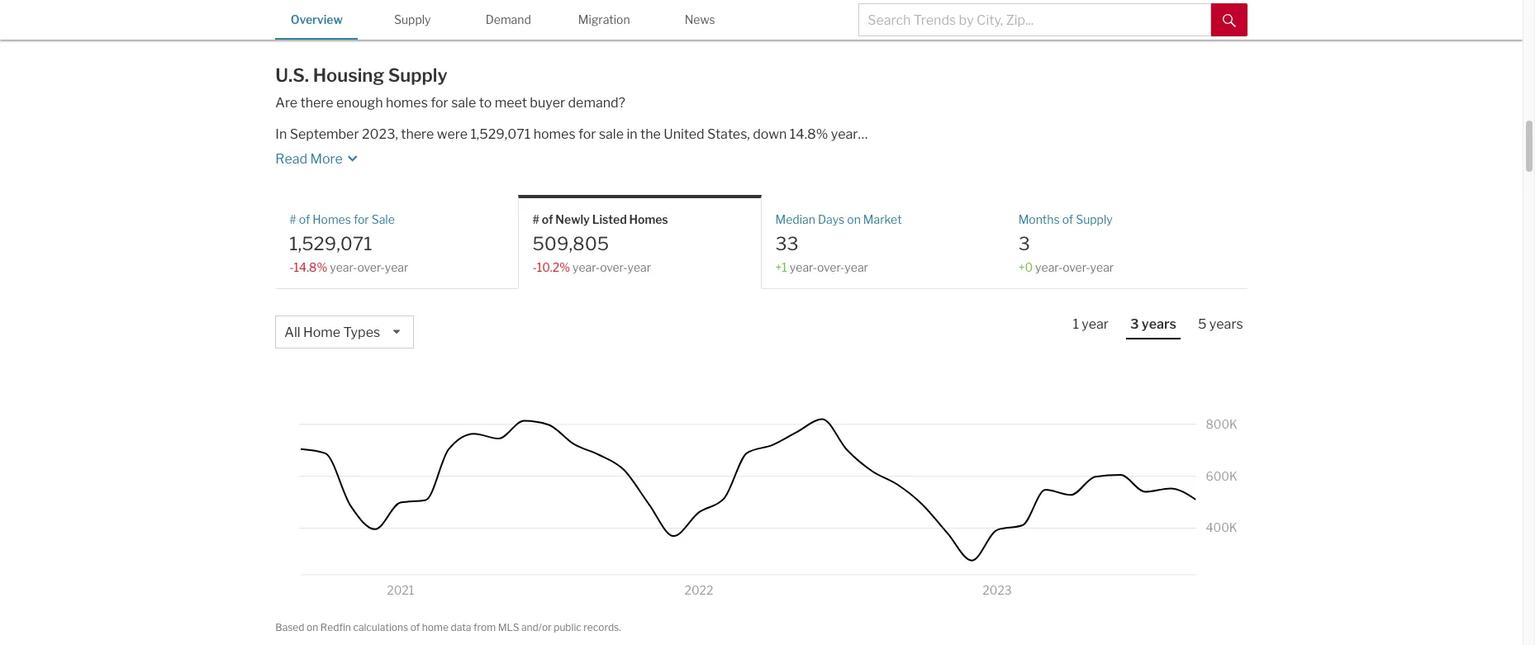 Task type: describe. For each thing, give the bounding box(es) containing it.
housing
[[313, 64, 384, 86]]

migration link
[[563, 0, 645, 38]]

1 year button
[[1069, 316, 1113, 338]]

year- inside # of newly listed homes 509,805 -10.2% year-over-year
[[573, 260, 600, 274]]

based
[[275, 621, 304, 634]]

read more link
[[275, 144, 956, 169]]

buyer
[[530, 95, 565, 111]]

the
[[640, 127, 661, 142]]

demand?
[[568, 95, 625, 111]]

public
[[554, 621, 581, 634]]

u.s. housing supply
[[275, 64, 448, 86]]

supply for months of supply 3 +0 year-over-year
[[1076, 213, 1113, 227]]

days
[[818, 213, 845, 227]]

3 inside button
[[1130, 316, 1139, 332]]

down
[[753, 127, 787, 142]]

# of homes for sale 1,529,071 -14.8% year-over-year
[[289, 213, 408, 274]]

u.s.
[[275, 64, 309, 86]]

supply for u.s. housing supply
[[388, 64, 448, 86]]

from
[[473, 621, 496, 634]]

demand
[[486, 12, 531, 26]]

+1
[[775, 260, 787, 274]]

year- inside the # of homes for sale 1,529,071 -14.8% year-over-year
[[330, 260, 357, 274]]

year inside median days on market 33 +1 year-over-year
[[845, 260, 868, 274]]

+0
[[1018, 260, 1033, 274]]

0 vertical spatial supply
[[394, 12, 431, 26]]

- for 509,805
[[532, 260, 537, 274]]

are there enough homes for sale to meet buyer demand?
[[275, 95, 625, 111]]

5 years button
[[1194, 316, 1247, 338]]

types
[[343, 325, 380, 340]]

1
[[1073, 316, 1079, 332]]

1 vertical spatial for
[[578, 127, 596, 142]]

september
[[290, 127, 359, 142]]

in
[[627, 127, 637, 142]]

5
[[1198, 316, 1207, 332]]

more
[[310, 151, 343, 167]]

for inside the # of homes for sale 1,529,071 -14.8% year-over-year
[[354, 213, 369, 227]]

read
[[275, 151, 307, 167]]

migration
[[578, 12, 630, 26]]

meet
[[495, 95, 527, 111]]

over- inside the # of homes for sale 1,529,071 -14.8% year-over-year
[[357, 260, 385, 274]]

of left "home"
[[410, 621, 420, 634]]

months
[[1018, 213, 1060, 227]]

median days on market 33 +1 year-over-year
[[775, 213, 902, 274]]

months of supply 3 +0 year-over-year
[[1018, 213, 1114, 274]]

1 vertical spatial on
[[307, 621, 318, 634]]

sale
[[371, 213, 395, 227]]

509,805
[[532, 233, 609, 254]]

all home types
[[284, 325, 380, 340]]

…
[[858, 127, 868, 142]]

overview
[[291, 12, 343, 26]]

home
[[303, 325, 340, 340]]

Search Trends by City, Zip... search field
[[859, 3, 1211, 36]]

1 horizontal spatial for
[[431, 95, 448, 111]]

are
[[275, 95, 298, 111]]

homes inside # of newly listed homes 509,805 -10.2% year-over-year
[[629, 213, 668, 227]]

1 horizontal spatial homes
[[533, 127, 575, 142]]

and/or
[[521, 621, 552, 634]]

year inside months of supply 3 +0 year-over-year
[[1090, 260, 1114, 274]]



Task type: vqa. For each thing, say whether or not it's contained in the screenshot.


Task type: locate. For each thing, give the bounding box(es) containing it.
1,529,071 down meet
[[470, 127, 531, 142]]

1 horizontal spatial there
[[401, 127, 434, 142]]

supply link
[[371, 0, 454, 38]]

newly
[[555, 213, 590, 227]]

2 years from the left
[[1209, 316, 1243, 332]]

for up were at the top of page
[[431, 95, 448, 111]]

# inside the # of homes for sale 1,529,071 -14.8% year-over-year
[[289, 213, 296, 227]]

sale left in
[[599, 127, 624, 142]]

2 - from the left
[[532, 260, 537, 274]]

3 years
[[1130, 316, 1176, 332]]

1 horizontal spatial sale
[[599, 127, 624, 142]]

over- right +0
[[1063, 260, 1090, 274]]

calculations
[[353, 621, 408, 634]]

of for 1,529,071
[[299, 213, 310, 227]]

median
[[775, 213, 815, 227]]

over-
[[357, 260, 385, 274], [600, 260, 628, 274], [817, 260, 845, 274], [1063, 260, 1090, 274]]

1,529,071
[[470, 127, 531, 142], [289, 233, 372, 254]]

0 horizontal spatial sale
[[451, 95, 476, 111]]

0 horizontal spatial homes
[[386, 95, 428, 111]]

1 vertical spatial sale
[[599, 127, 624, 142]]

1 horizontal spatial years
[[1209, 316, 1243, 332]]

10.2%
[[537, 260, 570, 274]]

all
[[284, 325, 300, 340]]

records.
[[584, 621, 621, 634]]

14.8% up home at the left of page
[[294, 260, 327, 274]]

0 horizontal spatial 3
[[1018, 233, 1030, 254]]

based on redfin calculations of home data from mls and/or public records.
[[275, 621, 621, 634]]

1 years from the left
[[1142, 316, 1176, 332]]

news link
[[659, 0, 741, 38]]

year- inside median days on market 33 +1 year-over-year
[[790, 260, 817, 274]]

homes left sale
[[312, 213, 351, 227]]

on inside median days on market 33 +1 year-over-year
[[847, 213, 861, 227]]

1 horizontal spatial homes
[[629, 213, 668, 227]]

1 horizontal spatial 1,529,071
[[470, 127, 531, 142]]

0 vertical spatial there
[[300, 95, 333, 111]]

14.8% right down
[[790, 127, 828, 142]]

of
[[299, 213, 310, 227], [542, 213, 553, 227], [1062, 213, 1073, 227], [410, 621, 420, 634]]

homes down buyer
[[533, 127, 575, 142]]

# for 509,805
[[532, 213, 539, 227]]

overview link
[[275, 0, 358, 38]]

0 horizontal spatial 14.8%
[[294, 260, 327, 274]]

of for 3
[[1062, 213, 1073, 227]]

years right '5'
[[1209, 316, 1243, 332]]

0 vertical spatial 1,529,071
[[470, 127, 531, 142]]

there right are
[[300, 95, 333, 111]]

enough
[[336, 95, 383, 111]]

over- inside median days on market 33 +1 year-over-year
[[817, 260, 845, 274]]

demand link
[[467, 0, 550, 38]]

2 over- from the left
[[600, 260, 628, 274]]

- inside # of newly listed homes 509,805 -10.2% year-over-year
[[532, 260, 537, 274]]

0 horizontal spatial years
[[1142, 316, 1176, 332]]

1 vertical spatial homes
[[533, 127, 575, 142]]

year
[[831, 127, 858, 142], [385, 260, 408, 274], [627, 260, 651, 274], [845, 260, 868, 274], [1090, 260, 1114, 274], [1082, 316, 1109, 332]]

0 horizontal spatial #
[[289, 213, 296, 227]]

1 homes from the left
[[312, 213, 351, 227]]

1 year- from the left
[[330, 260, 357, 274]]

year-
[[330, 260, 357, 274], [573, 260, 600, 274], [790, 260, 817, 274], [1035, 260, 1063, 274]]

1 vertical spatial 3
[[1130, 316, 1139, 332]]

of right 'months'
[[1062, 213, 1073, 227]]

0 vertical spatial sale
[[451, 95, 476, 111]]

over- inside months of supply 3 +0 year-over-year
[[1063, 260, 1090, 274]]

# for 1,529,071
[[289, 213, 296, 227]]

years left '5'
[[1142, 316, 1176, 332]]

on right based
[[307, 621, 318, 634]]

year- down 509,805
[[573, 260, 600, 274]]

- down 509,805
[[532, 260, 537, 274]]

1 vertical spatial there
[[401, 127, 434, 142]]

sale left "to"
[[451, 95, 476, 111]]

1 horizontal spatial 3
[[1130, 316, 1139, 332]]

4 over- from the left
[[1063, 260, 1090, 274]]

year- right +1
[[790, 260, 817, 274]]

1 year
[[1073, 316, 1109, 332]]

2 year- from the left
[[573, 260, 600, 274]]

0 vertical spatial on
[[847, 213, 861, 227]]

united
[[664, 127, 704, 142]]

0 vertical spatial 14.8%
[[790, 127, 828, 142]]

3 over- from the left
[[817, 260, 845, 274]]

for
[[431, 95, 448, 111], [578, 127, 596, 142], [354, 213, 369, 227]]

years for 5 years
[[1209, 316, 1243, 332]]

years
[[1142, 316, 1176, 332], [1209, 316, 1243, 332]]

1 - from the left
[[289, 260, 294, 274]]

1 horizontal spatial 14.8%
[[790, 127, 828, 142]]

data
[[451, 621, 471, 634]]

1,529,071 inside the # of homes for sale 1,529,071 -14.8% year-over-year
[[289, 233, 372, 254]]

there left were at the top of page
[[401, 127, 434, 142]]

over- down listed in the left top of the page
[[600, 260, 628, 274]]

1,529,071 for homes
[[470, 127, 531, 142]]

year- up all home types
[[330, 260, 357, 274]]

homes right listed in the left top of the page
[[629, 213, 668, 227]]

states,
[[707, 127, 750, 142]]

# of newly listed homes 509,805 -10.2% year-over-year
[[532, 213, 668, 274]]

1 vertical spatial 1,529,071
[[289, 233, 372, 254]]

14.8%
[[790, 127, 828, 142], [294, 260, 327, 274]]

of left newly
[[542, 213, 553, 227]]

homes
[[312, 213, 351, 227], [629, 213, 668, 227]]

year inside # of newly listed homes 509,805 -10.2% year-over-year
[[627, 260, 651, 274]]

for down demand?
[[578, 127, 596, 142]]

redfin
[[320, 621, 351, 634]]

2 homes from the left
[[629, 213, 668, 227]]

supply right 'months'
[[1076, 213, 1113, 227]]

# left newly
[[532, 213, 539, 227]]

to
[[479, 95, 492, 111]]

3 years button
[[1126, 316, 1181, 340]]

1 over- from the left
[[357, 260, 385, 274]]

in september 2023, there were 1,529,071 homes for sale in the united states, down 14.8% year …
[[275, 127, 868, 142]]

2 horizontal spatial for
[[578, 127, 596, 142]]

supply up u.s. housing supply
[[394, 12, 431, 26]]

1 horizontal spatial #
[[532, 213, 539, 227]]

homes
[[386, 95, 428, 111], [533, 127, 575, 142]]

3
[[1018, 233, 1030, 254], [1130, 316, 1139, 332]]

1 # from the left
[[289, 213, 296, 227]]

# inside # of newly listed homes 509,805 -10.2% year-over-year
[[532, 213, 539, 227]]

1 vertical spatial supply
[[388, 64, 448, 86]]

sale
[[451, 95, 476, 111], [599, 127, 624, 142]]

years inside button
[[1142, 316, 1176, 332]]

supply up are there enough homes for sale to meet buyer demand?
[[388, 64, 448, 86]]

3 up +0
[[1018, 233, 1030, 254]]

1 vertical spatial 14.8%
[[294, 260, 327, 274]]

0 vertical spatial homes
[[386, 95, 428, 111]]

over- down days
[[817, 260, 845, 274]]

3 right 1 year
[[1130, 316, 1139, 332]]

1 horizontal spatial -
[[532, 260, 537, 274]]

2 vertical spatial for
[[354, 213, 369, 227]]

read more
[[275, 151, 343, 167]]

there
[[300, 95, 333, 111], [401, 127, 434, 142]]

were
[[437, 127, 468, 142]]

listed
[[592, 213, 627, 227]]

of down read more
[[299, 213, 310, 227]]

- inside the # of homes for sale 1,529,071 -14.8% year-over-year
[[289, 260, 294, 274]]

#
[[289, 213, 296, 227], [532, 213, 539, 227]]

33
[[775, 233, 799, 254]]

market
[[863, 213, 902, 227]]

# down the read
[[289, 213, 296, 227]]

home
[[422, 621, 449, 634]]

submit search image
[[1222, 14, 1236, 27]]

5 years
[[1198, 316, 1243, 332]]

supply inside months of supply 3 +0 year-over-year
[[1076, 213, 1113, 227]]

3 inside months of supply 3 +0 year-over-year
[[1018, 233, 1030, 254]]

0 vertical spatial for
[[431, 95, 448, 111]]

0 horizontal spatial homes
[[312, 213, 351, 227]]

years for 3 years
[[1142, 316, 1176, 332]]

- for 1,529,071
[[289, 260, 294, 274]]

supply
[[394, 12, 431, 26], [388, 64, 448, 86], [1076, 213, 1113, 227]]

0 horizontal spatial 1,529,071
[[289, 233, 372, 254]]

- up all
[[289, 260, 294, 274]]

3 year- from the left
[[790, 260, 817, 274]]

year inside the # of homes for sale 1,529,071 -14.8% year-over-year
[[385, 260, 408, 274]]

news
[[685, 12, 715, 26]]

in
[[275, 127, 287, 142]]

2 # from the left
[[532, 213, 539, 227]]

4 year- from the left
[[1035, 260, 1063, 274]]

0 horizontal spatial -
[[289, 260, 294, 274]]

2 vertical spatial supply
[[1076, 213, 1113, 227]]

1,529,071 for -
[[289, 233, 372, 254]]

year- inside months of supply 3 +0 year-over-year
[[1035, 260, 1063, 274]]

0 horizontal spatial for
[[354, 213, 369, 227]]

0 horizontal spatial there
[[300, 95, 333, 111]]

year- right +0
[[1035, 260, 1063, 274]]

mls
[[498, 621, 519, 634]]

of for 509,805
[[542, 213, 553, 227]]

over- inside # of newly listed homes 509,805 -10.2% year-over-year
[[600, 260, 628, 274]]

2023,
[[362, 127, 398, 142]]

of inside # of newly listed homes 509,805 -10.2% year-over-year
[[542, 213, 553, 227]]

years inside button
[[1209, 316, 1243, 332]]

homes inside the # of homes for sale 1,529,071 -14.8% year-over-year
[[312, 213, 351, 227]]

year inside button
[[1082, 316, 1109, 332]]

for left sale
[[354, 213, 369, 227]]

over- down sale
[[357, 260, 385, 274]]

of inside months of supply 3 +0 year-over-year
[[1062, 213, 1073, 227]]

0 horizontal spatial on
[[307, 621, 318, 634]]

on right days
[[847, 213, 861, 227]]

-
[[289, 260, 294, 274], [532, 260, 537, 274]]

of inside the # of homes for sale 1,529,071 -14.8% year-over-year
[[299, 213, 310, 227]]

14.8% inside the # of homes for sale 1,529,071 -14.8% year-over-year
[[294, 260, 327, 274]]

1,529,071 down sale
[[289, 233, 372, 254]]

homes up 2023,
[[386, 95, 428, 111]]

1 horizontal spatial on
[[847, 213, 861, 227]]

0 vertical spatial 3
[[1018, 233, 1030, 254]]

on
[[847, 213, 861, 227], [307, 621, 318, 634]]



